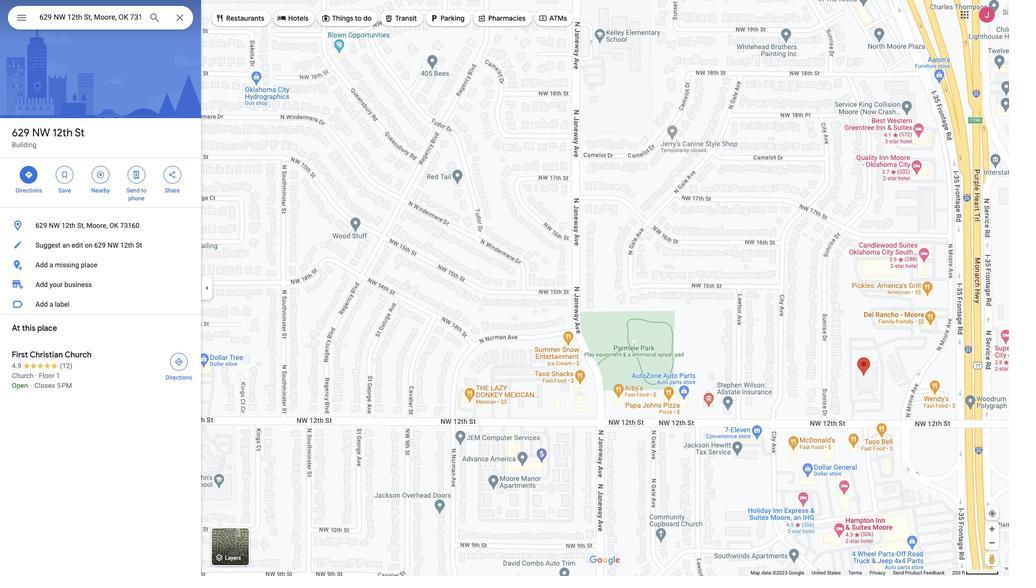 Task type: locate. For each thing, give the bounding box(es) containing it.
1 horizontal spatial st
[[136, 241, 142, 249]]

footer
[[751, 570, 952, 577]]

directions image
[[174, 358, 183, 367]]

12th
[[53, 126, 73, 140], [62, 222, 75, 230], [120, 241, 134, 249]]

privacy
[[870, 571, 886, 576]]

12th up  on the left top
[[53, 126, 73, 140]]


[[16, 11, 28, 25]]

your
[[49, 281, 63, 289]]

 things to do
[[321, 13, 372, 24]]

0 vertical spatial place
[[81, 261, 97, 269]]

to up phone
[[141, 187, 146, 194]]

1 vertical spatial add
[[35, 281, 48, 289]]

0 horizontal spatial st
[[75, 126, 85, 140]]

1 vertical spatial directions
[[166, 375, 192, 381]]

add a label button
[[0, 295, 201, 314]]

add left your
[[35, 281, 48, 289]]


[[539, 13, 548, 24]]

1 vertical spatial nw
[[49, 222, 60, 230]]

nw up suggest
[[49, 222, 60, 230]]

building
[[12, 141, 37, 149]]

google
[[789, 571, 804, 576]]

place down suggest an edit on 629 nw 12th st in the top left of the page
[[81, 261, 97, 269]]

st
[[75, 126, 85, 140], [136, 241, 142, 249]]

0 horizontal spatial send
[[126, 187, 140, 194]]

2 vertical spatial 12th
[[120, 241, 134, 249]]

feedback
[[924, 571, 945, 576]]

1 horizontal spatial to
[[355, 14, 362, 23]]

send inside button
[[893, 571, 904, 576]]


[[168, 170, 177, 180]]

1 horizontal spatial church
[[65, 350, 92, 360]]


[[60, 170, 69, 180]]

ok
[[109, 222, 118, 230]]

suggest an edit on 629 nw 12th st
[[35, 241, 142, 249]]

send for send to phone
[[126, 187, 140, 194]]

to left do at left top
[[355, 14, 362, 23]]

629 inside 629 nw 12th st building
[[12, 126, 30, 140]]

nw
[[32, 126, 50, 140], [49, 222, 60, 230], [108, 241, 119, 249]]

place
[[81, 261, 97, 269], [37, 324, 57, 334]]

church
[[65, 350, 92, 360], [12, 372, 34, 380]]

0 horizontal spatial church
[[12, 372, 34, 380]]

0 vertical spatial to
[[355, 14, 362, 23]]

google account: james peterson  
(james.peterson1902@gmail.com) image
[[979, 7, 995, 22]]

1 vertical spatial place
[[37, 324, 57, 334]]

google maps element
[[0, 0, 1009, 577]]

nw inside "button"
[[49, 222, 60, 230]]

1 horizontal spatial directions
[[166, 375, 192, 381]]

0 horizontal spatial to
[[141, 187, 146, 194]]

label
[[55, 301, 70, 309]]

add down suggest
[[35, 261, 48, 269]]

nw up building at the left top
[[32, 126, 50, 140]]

first christian church
[[12, 350, 92, 360]]

to inside send to phone
[[141, 187, 146, 194]]

0 vertical spatial a
[[49, 261, 53, 269]]

this
[[22, 324, 36, 334]]

directions
[[16, 187, 42, 194], [166, 375, 192, 381]]

footer containing map data ©2023 google
[[751, 570, 952, 577]]

directions down directions icon
[[166, 375, 192, 381]]

0 vertical spatial add
[[35, 261, 48, 269]]


[[277, 13, 286, 24]]

1 vertical spatial send
[[893, 571, 904, 576]]

add a label
[[35, 301, 70, 309]]

footer inside google maps element
[[751, 570, 952, 577]]


[[132, 170, 141, 180]]

2 vertical spatial nw
[[108, 241, 119, 249]]

None field
[[39, 11, 141, 23]]

share
[[165, 187, 180, 194]]

2 vertical spatial 629
[[94, 241, 106, 249]]

collapse side panel image
[[202, 283, 212, 294]]

1 add from the top
[[35, 261, 48, 269]]

629 for st,
[[35, 222, 47, 230]]

3 add from the top
[[35, 301, 48, 309]]

show street view coverage image
[[985, 552, 1000, 567]]

nw inside 629 nw 12th st building
[[32, 126, 50, 140]]

1 vertical spatial st
[[136, 241, 142, 249]]

missing
[[55, 261, 79, 269]]

 transit
[[385, 13, 417, 24]]

to
[[355, 14, 362, 23], [141, 187, 146, 194]]

0 vertical spatial send
[[126, 187, 140, 194]]

0 vertical spatial 12th
[[53, 126, 73, 140]]

1 horizontal spatial 629
[[35, 222, 47, 230]]

1 vertical spatial 629
[[35, 222, 47, 230]]

629 up suggest
[[35, 222, 47, 230]]

actions for 629 nw 12th st region
[[0, 158, 201, 207]]

629 right on
[[94, 241, 106, 249]]

save
[[58, 187, 71, 194]]

1 vertical spatial a
[[49, 301, 53, 309]]

200
[[952, 571, 961, 576]]

send up phone
[[126, 187, 140, 194]]

0 vertical spatial nw
[[32, 126, 50, 140]]

directions down 
[[16, 187, 42, 194]]

nw inside button
[[108, 241, 119, 249]]

1 vertical spatial church
[[12, 372, 34, 380]]

terms button
[[849, 570, 862, 577]]

a for missing
[[49, 261, 53, 269]]

0 vertical spatial church
[[65, 350, 92, 360]]

st inside 629 nw 12th st building
[[75, 126, 85, 140]]

2 vertical spatial add
[[35, 301, 48, 309]]

a
[[49, 261, 53, 269], [49, 301, 53, 309]]

floor
[[39, 372, 55, 380]]

629 up building at the left top
[[12, 126, 30, 140]]

zoom out image
[[989, 540, 996, 547]]


[[478, 13, 486, 24]]

phone
[[128, 195, 145, 202]]

12th inside 629 nw 12th st building
[[53, 126, 73, 140]]

0 horizontal spatial directions
[[16, 187, 42, 194]]

629 inside "button"
[[35, 222, 47, 230]]

map
[[751, 571, 761, 576]]

1 vertical spatial 12th
[[62, 222, 75, 230]]

0 vertical spatial 629
[[12, 126, 30, 140]]

 button
[[8, 6, 35, 32]]

73160
[[120, 222, 140, 230]]

send inside send to phone
[[126, 187, 140, 194]]

1 horizontal spatial send
[[893, 571, 904, 576]]

send for send product feedback
[[893, 571, 904, 576]]

0 vertical spatial st
[[75, 126, 85, 140]]

12th inside "button"
[[62, 222, 75, 230]]

0 vertical spatial directions
[[16, 187, 42, 194]]

1 a from the top
[[49, 261, 53, 269]]

1 vertical spatial to
[[141, 187, 146, 194]]

2 add from the top
[[35, 281, 48, 289]]

send product feedback
[[893, 571, 945, 576]]

none field inside 629 nw 12th st, moore, ok 73160 'field'
[[39, 11, 141, 23]]

0 horizontal spatial 629
[[12, 126, 30, 140]]

things
[[332, 14, 353, 23]]

send left product
[[893, 571, 904, 576]]

629
[[12, 126, 30, 140], [35, 222, 47, 230], [94, 241, 106, 249]]

12th down 73160
[[120, 241, 134, 249]]

directions button
[[160, 350, 198, 382]]

moore,
[[86, 222, 108, 230]]

at
[[12, 324, 20, 334]]

200 ft button
[[952, 571, 999, 576]]

1 horizontal spatial place
[[81, 261, 97, 269]]

add left label at the bottom left of the page
[[35, 301, 48, 309]]

nw down ok
[[108, 241, 119, 249]]

a left label at the bottom left of the page
[[49, 301, 53, 309]]

nw for st,
[[49, 222, 60, 230]]

church up (12)
[[65, 350, 92, 360]]

place right the this
[[37, 324, 57, 334]]

send
[[126, 187, 140, 194], [893, 571, 904, 576]]

a left missing
[[49, 261, 53, 269]]

12th left st,
[[62, 222, 75, 230]]

 search field
[[8, 6, 193, 32]]

united states
[[812, 571, 841, 576]]

2 horizontal spatial 629
[[94, 241, 106, 249]]

at this place
[[12, 324, 57, 334]]

send to phone
[[126, 187, 146, 202]]

church up the open
[[12, 372, 34, 380]]

privacy button
[[870, 570, 886, 577]]

629 inside button
[[94, 241, 106, 249]]

data
[[762, 571, 772, 576]]

2 a from the top
[[49, 301, 53, 309]]



Task type: describe. For each thing, give the bounding box(es) containing it.
12th inside button
[[120, 241, 134, 249]]

 pharmacies
[[478, 13, 526, 24]]

⋅
[[30, 382, 33, 390]]


[[215, 13, 224, 24]]

629 nw 12th st, moore, ok 73160 button
[[0, 216, 201, 236]]

nw for st
[[32, 126, 50, 140]]

4.9 stars 12 reviews image
[[12, 361, 72, 371]]

do
[[363, 14, 372, 23]]

 parking
[[430, 13, 465, 24]]

12th for st,
[[62, 222, 75, 230]]


[[24, 170, 33, 180]]

629 NW 12th St, Moore, OK 73160 field
[[8, 6, 193, 30]]


[[430, 13, 439, 24]]

church inside church · floor 1 open ⋅ closes 5 pm
[[12, 372, 34, 380]]

629 for st
[[12, 126, 30, 140]]

directions inside button
[[166, 375, 192, 381]]

add a missing place
[[35, 261, 97, 269]]

add for add a label
[[35, 301, 48, 309]]

12th for st
[[53, 126, 73, 140]]

200 ft
[[952, 571, 965, 576]]

atms
[[549, 14, 567, 23]]

map data ©2023 google
[[751, 571, 804, 576]]

·
[[35, 372, 37, 380]]

0 horizontal spatial place
[[37, 324, 57, 334]]

church · floor 1 open ⋅ closes 5 pm
[[12, 372, 72, 390]]

send product feedback button
[[893, 570, 945, 577]]

1
[[56, 372, 60, 380]]

united states button
[[812, 570, 841, 577]]

to inside  things to do
[[355, 14, 362, 23]]

hotels
[[288, 14, 309, 23]]

st,
[[77, 222, 85, 230]]

christian
[[30, 350, 63, 360]]

ft
[[962, 571, 965, 576]]

(12)
[[60, 362, 72, 370]]

add your business
[[35, 281, 92, 289]]

edit
[[72, 241, 83, 249]]

directions inside actions for 629 nw 12th st region
[[16, 187, 42, 194]]

5 pm
[[57, 382, 72, 390]]

an
[[62, 241, 70, 249]]

transit
[[395, 14, 417, 23]]

629 nw 12th st main content
[[0, 0, 201, 577]]

nearby
[[91, 187, 110, 194]]

629 nw 12th st, moore, ok 73160
[[35, 222, 140, 230]]

layers
[[225, 556, 241, 562]]


[[96, 170, 105, 180]]

©2023
[[773, 571, 788, 576]]

product
[[905, 571, 923, 576]]

show your location image
[[988, 510, 997, 518]]

zoom in image
[[989, 526, 996, 533]]

a for label
[[49, 301, 53, 309]]

terms
[[849, 571, 862, 576]]

629 nw 12th st building
[[12, 126, 85, 149]]

4.9
[[12, 362, 21, 370]]

parking
[[441, 14, 465, 23]]

 restaurants
[[215, 13, 264, 24]]


[[321, 13, 330, 24]]

suggest an edit on 629 nw 12th st button
[[0, 236, 201, 255]]

open
[[12, 382, 28, 390]]

suggest
[[35, 241, 61, 249]]

add for add your business
[[35, 281, 48, 289]]

add a missing place button
[[0, 255, 201, 275]]

place inside add a missing place button
[[81, 261, 97, 269]]

business
[[64, 281, 92, 289]]

states
[[827, 571, 841, 576]]

restaurants
[[226, 14, 264, 23]]

add for add a missing place
[[35, 261, 48, 269]]

united
[[812, 571, 826, 576]]

st inside button
[[136, 241, 142, 249]]

add your business link
[[0, 275, 201, 295]]

 atms
[[539, 13, 567, 24]]

pharmacies
[[488, 14, 526, 23]]


[[385, 13, 393, 24]]

on
[[85, 241, 92, 249]]

first
[[12, 350, 28, 360]]

 hotels
[[277, 13, 309, 24]]

closes
[[34, 382, 55, 390]]



Task type: vqa. For each thing, say whether or not it's contained in the screenshot.
629 inside 629 NW 12th St Building
yes



